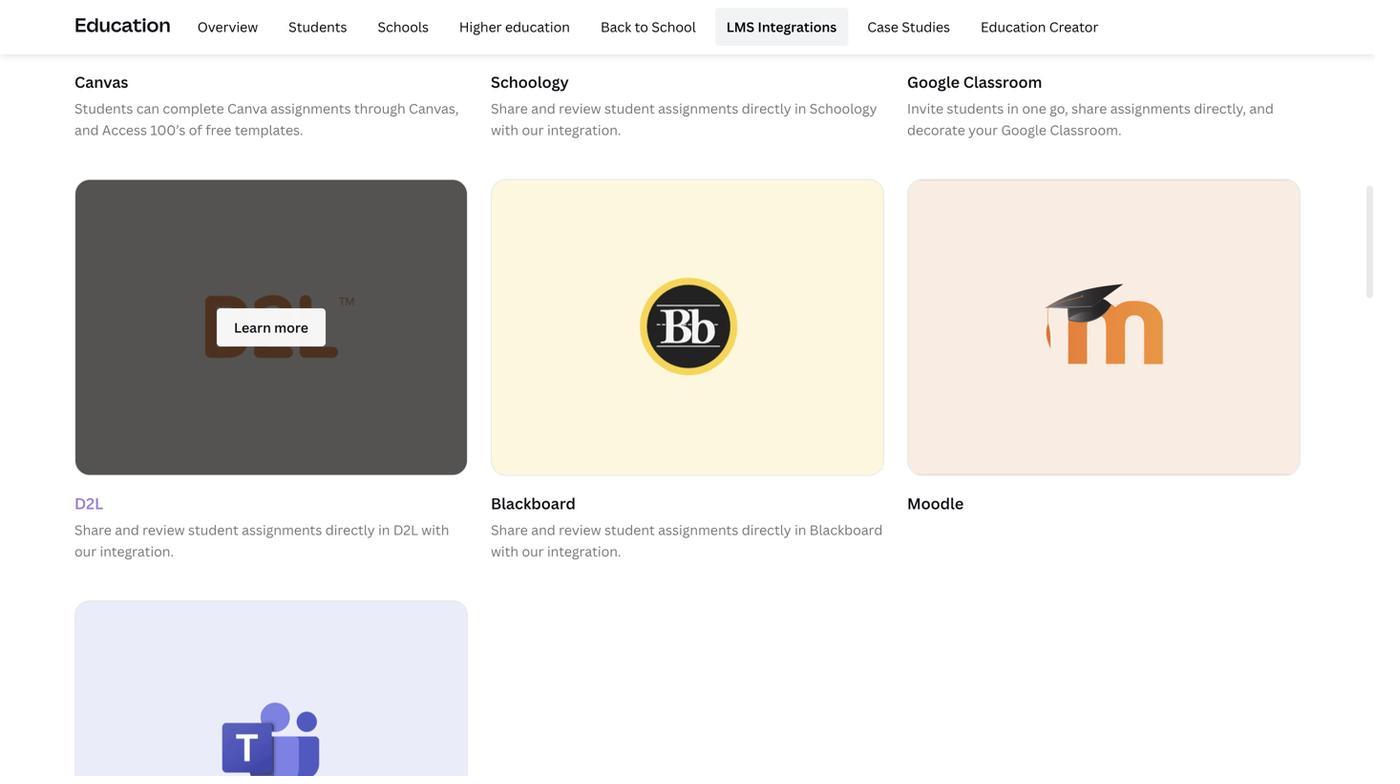 Task type: vqa. For each thing, say whether or not it's contained in the screenshot.
job,
no



Task type: locate. For each thing, give the bounding box(es) containing it.
and inside share and review student assignments directly in d2l with our integration.
[[115, 521, 139, 539]]

assignments
[[271, 99, 351, 118], [658, 99, 739, 118], [1111, 99, 1191, 118], [242, 521, 322, 539], [658, 521, 739, 539]]

to
[[635, 17, 649, 36]]

with for schoology
[[491, 121, 519, 139]]

studies
[[902, 17, 951, 36]]

in
[[795, 99, 807, 118], [1007, 99, 1019, 118], [378, 521, 390, 539], [795, 521, 807, 539]]

student inside share and review student assignments directly in schoology with our integration.
[[605, 99, 655, 118]]

1 vertical spatial with
[[422, 521, 449, 539]]

0 horizontal spatial education
[[75, 11, 171, 38]]

2 vertical spatial with
[[491, 542, 519, 561]]

menu bar containing overview
[[178, 8, 1110, 46]]

free
[[206, 121, 232, 139]]

d2l inside share and review student assignments directly in d2l with our integration.
[[393, 521, 418, 539]]

students for students can complete canva assignments through canvas, and access 100's of free templates.
[[75, 99, 133, 118]]

student for d2l
[[188, 521, 239, 539]]

complete
[[163, 99, 224, 118]]

student inside share and review student assignments directly in blackboard with our integration.
[[605, 521, 655, 539]]

education up canvas
[[75, 11, 171, 38]]

moodle image
[[908, 180, 1300, 475]]

moodle link
[[908, 179, 1301, 520]]

review for blackboard
[[559, 521, 601, 539]]

of
[[189, 121, 202, 139]]

schoology
[[491, 72, 569, 92], [810, 99, 877, 118]]

0 vertical spatial schoology
[[491, 72, 569, 92]]

school
[[652, 17, 696, 36]]

our
[[522, 121, 544, 139], [75, 542, 97, 561], [522, 542, 544, 561]]

student
[[605, 99, 655, 118], [188, 521, 239, 539], [605, 521, 655, 539]]

share inside share and review student assignments directly in blackboard with our integration.
[[491, 521, 528, 539]]

our inside share and review student assignments directly in d2l with our integration.
[[75, 542, 97, 561]]

with
[[491, 121, 519, 139], [422, 521, 449, 539], [491, 542, 519, 561]]

blackboard image
[[492, 180, 884, 475]]

100's
[[150, 121, 186, 139]]

c2l image
[[56, 165, 487, 490]]

assignments inside share and review student assignments directly in blackboard with our integration.
[[658, 521, 739, 539]]

our inside share and review student assignments directly in schoology with our integration.
[[522, 121, 544, 139]]

with inside share and review student assignments directly in d2l with our integration.
[[422, 521, 449, 539]]

integration. inside share and review student assignments directly in schoology with our integration.
[[547, 121, 621, 139]]

directly
[[742, 99, 792, 118], [325, 521, 375, 539], [742, 521, 792, 539]]

0 vertical spatial blackboard
[[491, 493, 576, 514]]

0 horizontal spatial students
[[75, 99, 133, 118]]

1 vertical spatial google
[[1002, 121, 1047, 139]]

education
[[505, 17, 570, 36]]

share
[[491, 99, 528, 118], [75, 521, 112, 539], [491, 521, 528, 539]]

google inside invite students in one go, share assignments directly, and decorate your google classroom.
[[1002, 121, 1047, 139]]

integration. inside share and review student assignments directly in d2l with our integration.
[[100, 542, 174, 561]]

menu bar
[[178, 8, 1110, 46]]

through
[[354, 99, 406, 118]]

in inside share and review student assignments directly in blackboard with our integration.
[[795, 521, 807, 539]]

0 horizontal spatial schoology
[[491, 72, 569, 92]]

schoology down education on the top of the page
[[491, 72, 569, 92]]

creator
[[1050, 17, 1099, 36]]

directly inside share and review student assignments directly in blackboard with our integration.
[[742, 521, 792, 539]]

integrations
[[758, 17, 837, 36]]

assignments inside share and review student assignments directly in schoology with our integration.
[[658, 99, 739, 118]]

share for d2l
[[75, 521, 112, 539]]

and for schoology
[[531, 99, 556, 118]]

0 vertical spatial students
[[289, 17, 347, 36]]

and
[[531, 99, 556, 118], [1250, 99, 1274, 118], [75, 121, 99, 139], [115, 521, 139, 539], [531, 521, 556, 539]]

education creator
[[981, 17, 1099, 36]]

go,
[[1050, 99, 1069, 118]]

0 horizontal spatial google
[[908, 72, 960, 92]]

your
[[969, 121, 998, 139]]

1 horizontal spatial d2l
[[393, 521, 418, 539]]

1 vertical spatial d2l
[[393, 521, 418, 539]]

share inside share and review student assignments directly in schoology with our integration.
[[491, 99, 528, 118]]

back to school
[[601, 17, 696, 36]]

blackboard
[[491, 493, 576, 514], [810, 521, 883, 539]]

1 horizontal spatial students
[[289, 17, 347, 36]]

students inside students can complete canva assignments through canvas, and access 100's of free templates.
[[75, 99, 133, 118]]

integration. for blackboard
[[547, 542, 621, 561]]

our for schoology
[[522, 121, 544, 139]]

google
[[908, 72, 960, 92], [1002, 121, 1047, 139]]

0 vertical spatial with
[[491, 121, 519, 139]]

directly inside share and review student assignments directly in d2l with our integration.
[[325, 521, 375, 539]]

back to school link
[[589, 8, 708, 46]]

can
[[136, 99, 160, 118]]

our inside share and review student assignments directly in blackboard with our integration.
[[522, 542, 544, 561]]

review
[[559, 99, 601, 118], [143, 521, 185, 539], [559, 521, 601, 539]]

case studies
[[868, 17, 951, 36]]

share
[[1072, 99, 1108, 118]]

review inside share and review student assignments directly in schoology with our integration.
[[559, 99, 601, 118]]

education
[[75, 11, 171, 38], [981, 17, 1046, 36]]

assignments for schoology
[[658, 99, 739, 118]]

with inside share and review student assignments directly in schoology with our integration.
[[491, 121, 519, 139]]

moodle
[[908, 493, 964, 514]]

in inside share and review student assignments directly in schoology with our integration.
[[795, 99, 807, 118]]

with for blackboard
[[491, 542, 519, 561]]

assignments for d2l
[[242, 521, 322, 539]]

1 horizontal spatial schoology
[[810, 99, 877, 118]]

and inside share and review student assignments directly in blackboard with our integration.
[[531, 521, 556, 539]]

google up invite
[[908, 72, 960, 92]]

directly inside share and review student assignments directly in schoology with our integration.
[[742, 99, 792, 118]]

d2l
[[75, 493, 103, 514], [393, 521, 418, 539]]

students left schools
[[289, 17, 347, 36]]

and for blackboard
[[531, 521, 556, 539]]

our for d2l
[[75, 542, 97, 561]]

microsoft teams image
[[75, 602, 467, 777]]

student inside share and review student assignments directly in d2l with our integration.
[[188, 521, 239, 539]]

assignments inside students can complete canva assignments through canvas, and access 100's of free templates.
[[271, 99, 351, 118]]

invite students in one go, share assignments directly, and decorate your google classroom.
[[908, 99, 1274, 139]]

0 vertical spatial d2l
[[75, 493, 103, 514]]

1 horizontal spatial google
[[1002, 121, 1047, 139]]

templates.
[[235, 121, 303, 139]]

education up classroom
[[981, 17, 1046, 36]]

and inside share and review student assignments directly in schoology with our integration.
[[531, 99, 556, 118]]

in inside share and review student assignments directly in d2l with our integration.
[[378, 521, 390, 539]]

integration. for d2l
[[100, 542, 174, 561]]

review inside share and review student assignments directly in blackboard with our integration.
[[559, 521, 601, 539]]

higher education
[[459, 17, 570, 36]]

canvas
[[75, 72, 128, 92]]

students down canvas
[[75, 99, 133, 118]]

students
[[289, 17, 347, 36], [75, 99, 133, 118]]

integration.
[[547, 121, 621, 139], [100, 542, 174, 561], [547, 542, 621, 561]]

1 horizontal spatial education
[[981, 17, 1046, 36]]

and inside students can complete canva assignments through canvas, and access 100's of free templates.
[[75, 121, 99, 139]]

case studies link
[[856, 8, 962, 46]]

share inside share and review student assignments directly in d2l with our integration.
[[75, 521, 112, 539]]

share and review student assignments directly in schoology with our integration.
[[491, 99, 877, 139]]

1 vertical spatial blackboard
[[810, 521, 883, 539]]

1 vertical spatial schoology
[[810, 99, 877, 118]]

0 vertical spatial google
[[908, 72, 960, 92]]

directly for blackboard
[[742, 521, 792, 539]]

with inside share and review student assignments directly in blackboard with our integration.
[[491, 542, 519, 561]]

assignments inside share and review student assignments directly in d2l with our integration.
[[242, 521, 322, 539]]

schoology left invite
[[810, 99, 877, 118]]

review inside share and review student assignments directly in d2l with our integration.
[[143, 521, 185, 539]]

integration. inside share and review student assignments directly in blackboard with our integration.
[[547, 542, 621, 561]]

1 vertical spatial students
[[75, 99, 133, 118]]

1 horizontal spatial blackboard
[[810, 521, 883, 539]]

google down one
[[1002, 121, 1047, 139]]



Task type: describe. For each thing, give the bounding box(es) containing it.
share for schoology
[[491, 99, 528, 118]]

google classroom
[[908, 72, 1043, 92]]

students can complete canva assignments through canvas, and access 100's of free templates.
[[75, 99, 459, 139]]

education creator link
[[970, 8, 1110, 46]]

assignments inside invite students in one go, share assignments directly, and decorate your google classroom.
[[1111, 99, 1191, 118]]

decorate
[[908, 121, 966, 139]]

in inside invite students in one go, share assignments directly, and decorate your google classroom.
[[1007, 99, 1019, 118]]

one
[[1023, 99, 1047, 118]]

assignments for blackboard
[[658, 521, 739, 539]]

overview link
[[186, 8, 270, 46]]

education for education creator
[[981, 17, 1046, 36]]

directly for schoology
[[742, 99, 792, 118]]

with for d2l
[[422, 521, 449, 539]]

case
[[868, 17, 899, 36]]

share for blackboard
[[491, 521, 528, 539]]

review for d2l
[[143, 521, 185, 539]]

review for schoology
[[559, 99, 601, 118]]

students
[[947, 99, 1004, 118]]

lms integrations link
[[715, 8, 849, 46]]

canva
[[227, 99, 267, 118]]

classroom
[[964, 72, 1043, 92]]

0 horizontal spatial blackboard
[[491, 493, 576, 514]]

classroom.
[[1050, 121, 1122, 139]]

directly for d2l
[[325, 521, 375, 539]]

share and review student assignments directly in d2l with our integration.
[[75, 521, 449, 561]]

and for d2l
[[115, 521, 139, 539]]

assignments for canvas
[[271, 99, 351, 118]]

schools link
[[366, 8, 440, 46]]

higher
[[459, 17, 502, 36]]

directly,
[[1194, 99, 1247, 118]]

our for blackboard
[[522, 542, 544, 561]]

in for blackboard
[[795, 521, 807, 539]]

students for students
[[289, 17, 347, 36]]

schoology inside share and review student assignments directly in schoology with our integration.
[[810, 99, 877, 118]]

back
[[601, 17, 632, 36]]

students link
[[277, 8, 359, 46]]

student for schoology
[[605, 99, 655, 118]]

lms
[[727, 17, 755, 36]]

invite
[[908, 99, 944, 118]]

blackboard inside share and review student assignments directly in blackboard with our integration.
[[810, 521, 883, 539]]

canvas,
[[409, 99, 459, 118]]

share and review student assignments directly in blackboard with our integration.
[[491, 521, 883, 561]]

student for blackboard
[[605, 521, 655, 539]]

and inside invite students in one go, share assignments directly, and decorate your google classroom.
[[1250, 99, 1274, 118]]

integration. for schoology
[[547, 121, 621, 139]]

in for schoology
[[795, 99, 807, 118]]

education for education
[[75, 11, 171, 38]]

higher education link
[[448, 8, 582, 46]]

lms integrations
[[727, 17, 837, 36]]

in for d2l
[[378, 521, 390, 539]]

schools
[[378, 17, 429, 36]]

0 horizontal spatial d2l
[[75, 493, 103, 514]]

overview
[[197, 17, 258, 36]]

access
[[102, 121, 147, 139]]



